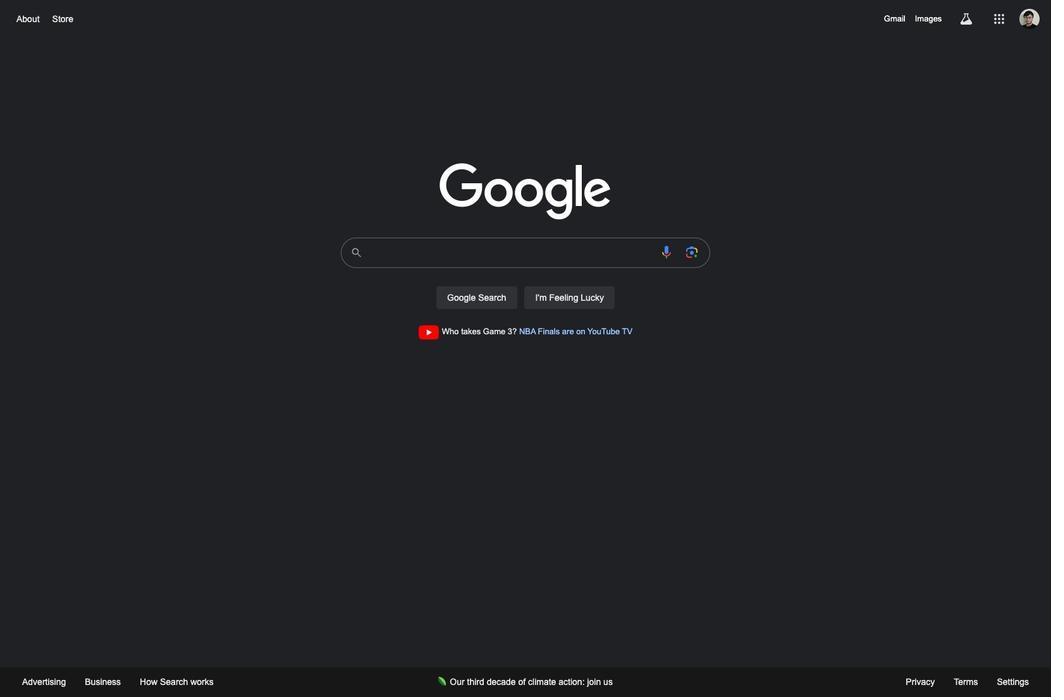 Task type: vqa. For each thing, say whether or not it's contained in the screenshot.
"$19"
no



Task type: describe. For each thing, give the bounding box(es) containing it.
google image
[[440, 163, 612, 221]]



Task type: locate. For each thing, give the bounding box(es) containing it.
search by voice image
[[659, 245, 674, 260]]

search labs image
[[959, 11, 974, 27]]

None search field
[[13, 234, 1039, 324]]

Search text field
[[371, 238, 651, 268]]

search by image image
[[684, 245, 700, 260]]



